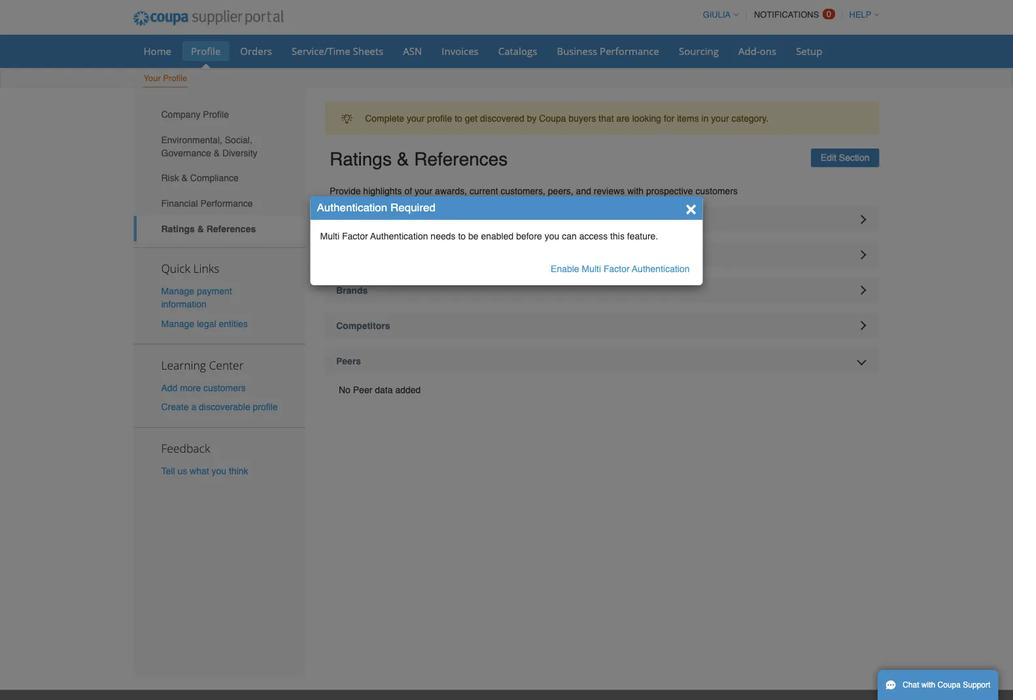 Task type: vqa. For each thing, say whether or not it's contained in the screenshot.
of
yes



Task type: locate. For each thing, give the bounding box(es) containing it.
0 vertical spatial profile
[[427, 113, 452, 123]]

& inside environmental, social, governance & diversity
[[214, 148, 220, 158]]

information
[[161, 299, 207, 310]]

profile up environmental, social, governance & diversity link
[[203, 109, 229, 120]]

support
[[964, 681, 991, 690]]

coupa left support
[[938, 681, 961, 690]]

coupa
[[539, 113, 566, 123], [938, 681, 961, 690]]

your
[[407, 113, 425, 123], [712, 113, 729, 123], [415, 186, 433, 196]]

asn
[[403, 44, 422, 58]]

for
[[664, 113, 675, 123]]

manage down information
[[161, 318, 194, 329]]

1 vertical spatial manage
[[161, 318, 194, 329]]

1 vertical spatial factor
[[604, 264, 630, 274]]

enable multi factor authentication link
[[551, 264, 690, 274]]

to left get
[[455, 113, 463, 123]]

profile
[[427, 113, 452, 123], [253, 402, 278, 412]]

risk & compliance link
[[134, 165, 306, 191]]

heading down access
[[325, 242, 880, 268]]

your right of
[[415, 186, 433, 196]]

financial performance
[[161, 198, 253, 209]]

0 vertical spatial you
[[545, 231, 560, 241]]

can
[[562, 231, 577, 241]]

with
[[628, 186, 644, 196], [922, 681, 936, 690]]

multi down provide
[[320, 231, 340, 241]]

discoverable
[[199, 402, 250, 412]]

profile inside alert
[[427, 113, 452, 123]]

1 vertical spatial multi
[[582, 264, 602, 274]]

company profile link
[[134, 102, 306, 127]]

1 vertical spatial references
[[207, 223, 256, 234]]

heading down enable multi factor authentication
[[325, 277, 880, 303]]

coupa right by
[[539, 113, 566, 123]]

your
[[144, 73, 161, 83]]

1 vertical spatial with
[[922, 681, 936, 690]]

coupa inside alert
[[539, 113, 566, 123]]

coupa supplier portal image
[[124, 2, 293, 35]]

authentication down "required"
[[371, 231, 428, 241]]

customers up the discoverable
[[204, 382, 246, 393]]

ratings up provide
[[330, 149, 392, 170]]

ratings & references link
[[134, 216, 306, 241]]

ratings & references up of
[[330, 149, 508, 170]]

chat with coupa support button
[[878, 670, 999, 700]]

environmental,
[[161, 134, 222, 145]]

multi
[[320, 231, 340, 241], [582, 264, 602, 274]]

manage
[[161, 286, 194, 297], [161, 318, 194, 329]]

profile right the discoverable
[[253, 402, 278, 412]]

3 heading from the top
[[325, 277, 880, 303]]

1 horizontal spatial with
[[922, 681, 936, 690]]

quick
[[161, 261, 190, 276]]

with right reviews
[[628, 186, 644, 196]]

1 vertical spatial coupa
[[938, 681, 961, 690]]

× button
[[686, 197, 697, 218]]

1 horizontal spatial factor
[[604, 264, 630, 274]]

authentication
[[317, 201, 388, 214], [371, 231, 428, 241], [632, 264, 690, 274]]

1 horizontal spatial multi
[[582, 264, 602, 274]]

factor down this at right top
[[604, 264, 630, 274]]

manage for manage payment information
[[161, 286, 194, 297]]

to left be at the left of the page
[[458, 231, 466, 241]]

0 horizontal spatial profile
[[253, 402, 278, 412]]

1 horizontal spatial profile
[[427, 113, 452, 123]]

chat
[[903, 681, 920, 690]]

and
[[576, 186, 592, 196]]

manage up information
[[161, 286, 194, 297]]

you
[[545, 231, 560, 241], [212, 466, 227, 476]]

0 horizontal spatial multi
[[320, 231, 340, 241]]

reviews
[[594, 186, 625, 196]]

1 manage from the top
[[161, 286, 194, 297]]

1 vertical spatial customers
[[204, 382, 246, 393]]

compliance
[[190, 173, 239, 183]]

enabled
[[481, 231, 514, 241]]

manage inside the manage payment information
[[161, 286, 194, 297]]

access
[[580, 231, 608, 241]]

to
[[455, 113, 463, 123], [458, 231, 466, 241]]

your profile link
[[143, 70, 188, 87]]

authentication required
[[317, 201, 436, 214]]

discovered
[[480, 113, 525, 123]]

tell
[[161, 466, 175, 476]]

0 vertical spatial ratings & references
[[330, 149, 508, 170]]

heading up peers heading
[[325, 313, 880, 339]]

get
[[465, 113, 478, 123]]

ratings & references down financial performance
[[161, 223, 256, 234]]

financial performance link
[[134, 191, 306, 216]]

multi right enable
[[582, 264, 602, 274]]

1 horizontal spatial ratings
[[330, 149, 392, 170]]

risk & compliance
[[161, 173, 239, 183]]

required
[[391, 201, 436, 214]]

0 horizontal spatial factor
[[342, 231, 368, 241]]

with right chat
[[922, 681, 936, 690]]

factor down authentication required
[[342, 231, 368, 241]]

heading down reviews
[[325, 206, 880, 233]]

with inside button
[[922, 681, 936, 690]]

authentication down feature.
[[632, 264, 690, 274]]

profile inside "link"
[[163, 73, 187, 83]]

1 horizontal spatial customers
[[696, 186, 738, 196]]

1 horizontal spatial references
[[414, 149, 508, 170]]

customers up "×" button
[[696, 186, 738, 196]]

profile down coupa supplier portal image
[[191, 44, 221, 58]]

0 vertical spatial multi
[[320, 231, 340, 241]]

0 horizontal spatial performance
[[201, 198, 253, 209]]

performance
[[600, 44, 660, 58], [201, 198, 253, 209]]

1 horizontal spatial performance
[[600, 44, 660, 58]]

profile left get
[[427, 113, 452, 123]]

feature.
[[627, 231, 659, 241]]

data
[[375, 384, 393, 395]]

governance
[[161, 148, 211, 158]]

0 vertical spatial coupa
[[539, 113, 566, 123]]

heading
[[325, 206, 880, 233], [325, 242, 880, 268], [325, 277, 880, 303], [325, 313, 880, 339]]

2 manage from the top
[[161, 318, 194, 329]]

no
[[339, 384, 351, 395]]

performance down risk & compliance link
[[201, 198, 253, 209]]

this
[[611, 231, 625, 241]]

1 vertical spatial you
[[212, 466, 227, 476]]

1 horizontal spatial coupa
[[938, 681, 961, 690]]

enable
[[551, 264, 580, 274]]

home link
[[135, 41, 180, 61]]

financial
[[161, 198, 198, 209]]

profile for your profile
[[163, 73, 187, 83]]

0 vertical spatial ratings
[[330, 149, 392, 170]]

prospective
[[647, 186, 693, 196]]

ratings down financial
[[161, 223, 195, 234]]

0 vertical spatial performance
[[600, 44, 660, 58]]

0 vertical spatial factor
[[342, 231, 368, 241]]

0 vertical spatial with
[[628, 186, 644, 196]]

1 vertical spatial profile
[[253, 402, 278, 412]]

company profile
[[161, 109, 229, 120]]

you left can
[[545, 231, 560, 241]]

you right what
[[212, 466, 227, 476]]

manage payment information link
[[161, 286, 232, 310]]

links
[[193, 261, 219, 276]]

0 vertical spatial to
[[455, 113, 463, 123]]

service/time sheets
[[292, 44, 384, 58]]

entities
[[219, 318, 248, 329]]

1 vertical spatial performance
[[201, 198, 253, 209]]

are
[[617, 113, 630, 123]]

2 vertical spatial profile
[[203, 109, 229, 120]]

0 vertical spatial manage
[[161, 286, 194, 297]]

tell us what you think
[[161, 466, 248, 476]]

references up awards,
[[414, 149, 508, 170]]

0 horizontal spatial references
[[207, 223, 256, 234]]

performance right business
[[600, 44, 660, 58]]

profile right your
[[163, 73, 187, 83]]

1 vertical spatial ratings & references
[[161, 223, 256, 234]]

looking
[[633, 113, 662, 123]]

0 horizontal spatial you
[[212, 466, 227, 476]]

1 vertical spatial profile
[[163, 73, 187, 83]]

manage legal entities
[[161, 318, 248, 329]]

authentication down provide
[[317, 201, 388, 214]]

0 horizontal spatial coupa
[[539, 113, 566, 123]]

add-ons link
[[730, 41, 785, 61]]

1 vertical spatial ratings
[[161, 223, 195, 234]]

&
[[214, 148, 220, 158], [397, 149, 409, 170], [182, 173, 188, 183], [197, 223, 204, 234]]

diversity
[[222, 148, 258, 158]]

references down "financial performance" link
[[207, 223, 256, 234]]

legal
[[197, 318, 216, 329]]

& left diversity
[[214, 148, 220, 158]]

profile
[[191, 44, 221, 58], [163, 73, 187, 83], [203, 109, 229, 120]]

ratings & references
[[330, 149, 508, 170], [161, 223, 256, 234]]



Task type: describe. For each thing, give the bounding box(es) containing it.
manage for manage legal entities
[[161, 318, 194, 329]]

profile for company profile
[[203, 109, 229, 120]]

asn link
[[395, 41, 431, 61]]

create
[[161, 402, 189, 412]]

add-
[[739, 44, 760, 58]]

add more customers
[[161, 382, 246, 393]]

add-ons
[[739, 44, 777, 58]]

business
[[557, 44, 598, 58]]

more
[[180, 382, 201, 393]]

complete your profile to get discovered by coupa buyers that are looking for items in your category. alert
[[325, 102, 880, 135]]

no peer data added
[[339, 384, 421, 395]]

you inside button
[[212, 466, 227, 476]]

risk
[[161, 173, 179, 183]]

in
[[702, 113, 709, 123]]

1 horizontal spatial you
[[545, 231, 560, 241]]

learning center
[[161, 357, 244, 373]]

service/time sheets link
[[283, 41, 392, 61]]

profile link
[[183, 41, 229, 61]]

enable multi factor authentication
[[551, 264, 690, 274]]

×
[[686, 197, 697, 218]]

edit
[[821, 153, 837, 163]]

0 horizontal spatial ratings & references
[[161, 223, 256, 234]]

0 vertical spatial profile
[[191, 44, 221, 58]]

add more customers link
[[161, 382, 246, 393]]

to inside alert
[[455, 113, 463, 123]]

& down financial performance
[[197, 223, 204, 234]]

2 heading from the top
[[325, 242, 880, 268]]

edit section
[[821, 153, 870, 163]]

before
[[516, 231, 542, 241]]

& right risk
[[182, 173, 188, 183]]

environmental, social, governance & diversity link
[[134, 127, 306, 165]]

1 vertical spatial to
[[458, 231, 466, 241]]

peer
[[353, 384, 373, 395]]

peers
[[336, 356, 361, 366]]

manage legal entities link
[[161, 318, 248, 329]]

home
[[144, 44, 171, 58]]

feedback
[[161, 441, 210, 456]]

a
[[191, 402, 196, 412]]

quick links
[[161, 261, 219, 276]]

provide highlights of your awards, current customers, peers, and reviews with prospective customers
[[330, 186, 738, 196]]

that
[[599, 113, 614, 123]]

0 vertical spatial authentication
[[317, 201, 388, 214]]

manage payment information
[[161, 286, 232, 310]]

provide
[[330, 186, 361, 196]]

awards,
[[435, 186, 467, 196]]

center
[[209, 357, 244, 373]]

us
[[178, 466, 187, 476]]

1 horizontal spatial ratings & references
[[330, 149, 508, 170]]

your right complete
[[407, 113, 425, 123]]

peers heading
[[325, 348, 880, 374]]

highlights
[[363, 186, 402, 196]]

customers,
[[501, 186, 546, 196]]

catalogs link
[[490, 41, 546, 61]]

current
[[470, 186, 498, 196]]

performance for business performance
[[600, 44, 660, 58]]

added
[[396, 384, 421, 395]]

sheets
[[353, 44, 384, 58]]

your right in
[[712, 113, 729, 123]]

of
[[405, 186, 412, 196]]

peers,
[[548, 186, 574, 196]]

references inside ratings & references link
[[207, 223, 256, 234]]

service/time
[[292, 44, 351, 58]]

performance for financial performance
[[201, 198, 253, 209]]

payment
[[197, 286, 232, 297]]

1 heading from the top
[[325, 206, 880, 233]]

sourcing
[[679, 44, 719, 58]]

section
[[840, 153, 870, 163]]

learning
[[161, 357, 206, 373]]

catalogs
[[499, 44, 538, 58]]

0 horizontal spatial ratings
[[161, 223, 195, 234]]

ons
[[760, 44, 777, 58]]

2 vertical spatial authentication
[[632, 264, 690, 274]]

category.
[[732, 113, 769, 123]]

0 vertical spatial customers
[[696, 186, 738, 196]]

buyers
[[569, 113, 597, 123]]

think
[[229, 466, 248, 476]]

coupa inside button
[[938, 681, 961, 690]]

company
[[161, 109, 201, 120]]

chat with coupa support
[[903, 681, 991, 690]]

0 horizontal spatial customers
[[204, 382, 246, 393]]

orders
[[240, 44, 272, 58]]

what
[[190, 466, 209, 476]]

0 horizontal spatial with
[[628, 186, 644, 196]]

tell us what you think button
[[161, 465, 248, 478]]

1 vertical spatial authentication
[[371, 231, 428, 241]]

add
[[161, 382, 178, 393]]

business performance
[[557, 44, 660, 58]]

create a discoverable profile
[[161, 402, 278, 412]]

multi factor authentication needs to be enabled before you can access this feature.
[[320, 231, 659, 241]]

be
[[469, 231, 479, 241]]

business performance link
[[549, 41, 668, 61]]

4 heading from the top
[[325, 313, 880, 339]]

invoices link
[[433, 41, 487, 61]]

sourcing link
[[671, 41, 728, 61]]

0 vertical spatial references
[[414, 149, 508, 170]]

social,
[[225, 134, 252, 145]]

needs
[[431, 231, 456, 241]]

peers button
[[325, 348, 880, 374]]

& up of
[[397, 149, 409, 170]]



